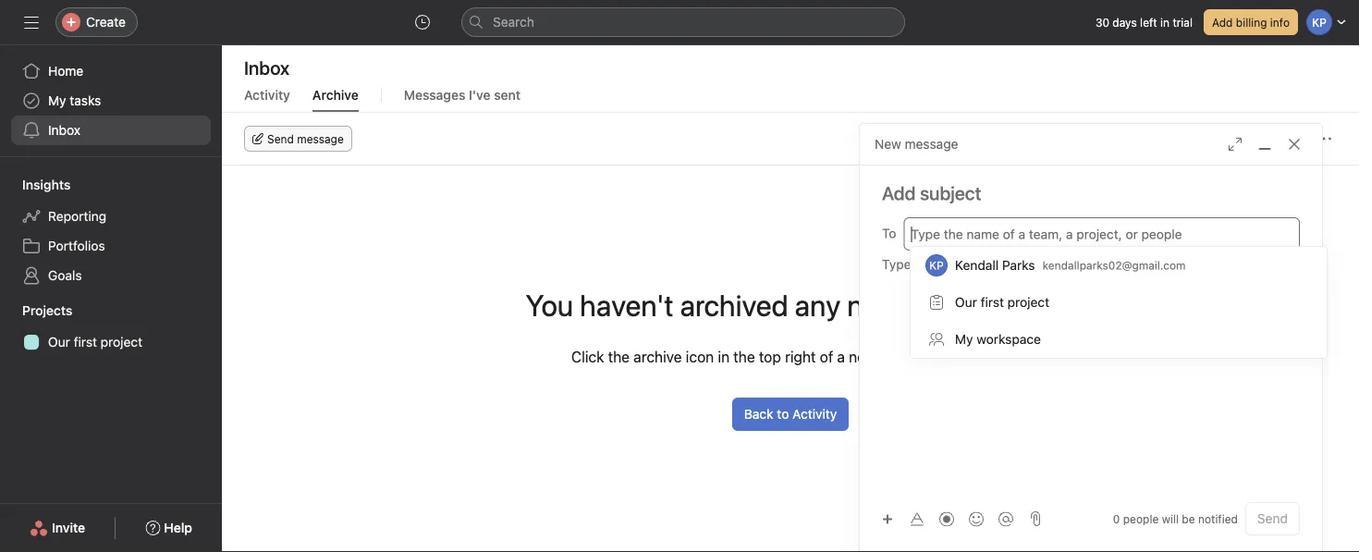 Task type: vqa. For each thing, say whether or not it's contained in the screenshot.
Inbox
yes



Task type: describe. For each thing, give the bounding box(es) containing it.
i've
[[469, 87, 491, 103]]

create
[[86, 14, 126, 30]]

at mention image
[[999, 512, 1014, 527]]

to inside button
[[777, 407, 789, 422]]

haven't
[[580, 288, 674, 323]]

archive
[[313, 87, 359, 103]]

people
[[1124, 513, 1159, 525]]

insert an object image
[[883, 514, 894, 525]]

0
[[1114, 513, 1121, 525]]

2 the from the left
[[734, 348, 756, 366]]

first
[[74, 334, 97, 350]]

expand popout to full screen image
[[1229, 137, 1243, 152]]

activity link
[[244, 87, 290, 112]]

history image
[[415, 15, 430, 30]]

trial
[[1173, 16, 1193, 29]]

invite
[[52, 520, 85, 536]]

projects element
[[0, 294, 222, 361]]

my tasks link
[[11, 86, 211, 116]]

portfolios link
[[11, 231, 211, 261]]

info
[[1271, 16, 1291, 29]]

0 vertical spatial in
[[1161, 16, 1170, 29]]

1 archive from the left
[[634, 348, 682, 366]]

it.
[[998, 348, 1010, 366]]

invite button
[[18, 512, 97, 545]]

back to activity button
[[733, 398, 849, 431]]

days
[[1113, 16, 1138, 29]]

more actions image
[[1317, 131, 1332, 146]]

tasks
[[70, 93, 101, 108]]

my
[[48, 93, 66, 108]]

reporting
[[48, 209, 106, 224]]

minimize image
[[1258, 137, 1273, 152]]

activity inside button
[[793, 407, 837, 422]]

our first project
[[48, 334, 143, 350]]

add billing info
[[1213, 16, 1291, 29]]

messages i've sent
[[404, 87, 521, 103]]

project
[[101, 334, 143, 350]]

my tasks
[[48, 93, 101, 108]]

notified
[[1199, 513, 1239, 525]]

click
[[572, 348, 605, 366]]

send button
[[1246, 502, 1301, 536]]

billing
[[1237, 16, 1268, 29]]

Add subject text field
[[860, 180, 1323, 206]]

emoji image
[[969, 512, 984, 527]]

help
[[164, 520, 192, 536]]

inbox link
[[11, 116, 211, 145]]

search
[[493, 14, 535, 30]]

send for send message
[[267, 132, 294, 145]]

goals link
[[11, 261, 211, 290]]

formatting image
[[910, 512, 925, 527]]

global element
[[0, 45, 222, 156]]

goals
[[48, 268, 82, 283]]

1 horizontal spatial to
[[928, 348, 942, 366]]

message
[[297, 132, 344, 145]]

1 vertical spatial in
[[718, 348, 730, 366]]

a
[[838, 348, 846, 366]]

projects
[[22, 303, 73, 318]]

dialog containing new message
[[860, 124, 1323, 552]]



Task type: locate. For each thing, give the bounding box(es) containing it.
1 the from the left
[[608, 348, 630, 366]]

to right notification
[[928, 348, 942, 366]]

in right icon
[[718, 348, 730, 366]]

0 horizontal spatial activity
[[244, 87, 290, 103]]

1 horizontal spatial the
[[734, 348, 756, 366]]

hide sidebar image
[[24, 15, 39, 30]]

0 horizontal spatial to
[[777, 407, 789, 422]]

inbox inside global element
[[48, 123, 81, 138]]

left
[[1141, 16, 1158, 29]]

search list box
[[462, 7, 906, 37]]

the
[[608, 348, 630, 366], [734, 348, 756, 366]]

add billing info button
[[1204, 9, 1299, 35]]

notification
[[849, 348, 924, 366]]

insights element
[[0, 168, 222, 294]]

1 horizontal spatial in
[[1161, 16, 1170, 29]]

0 vertical spatial send
[[267, 132, 294, 145]]

1 vertical spatial to
[[777, 407, 789, 422]]

search button
[[462, 7, 906, 37]]

send message button
[[244, 126, 352, 152]]

messages
[[404, 87, 466, 103]]

30
[[1096, 16, 1110, 29]]

to
[[928, 348, 942, 366], [777, 407, 789, 422]]

to
[[883, 226, 897, 241]]

our first project link
[[11, 327, 211, 357]]

send right notified
[[1258, 511, 1289, 526]]

1 horizontal spatial archive
[[945, 348, 994, 366]]

our
[[48, 334, 70, 350]]

archive link
[[313, 87, 359, 112]]

archive left icon
[[634, 348, 682, 366]]

icon
[[686, 348, 714, 366]]

in right left
[[1161, 16, 1170, 29]]

0 horizontal spatial inbox
[[48, 123, 81, 138]]

Type the name of a team, a project, or people text field
[[912, 223, 1197, 245]]

the right click
[[608, 348, 630, 366]]

send inside button
[[267, 132, 294, 145]]

0 vertical spatial inbox
[[244, 56, 290, 78]]

be
[[1183, 513, 1196, 525]]

inbox
[[244, 56, 290, 78], [48, 123, 81, 138]]

help button
[[133, 512, 204, 545]]

insights
[[22, 177, 71, 192]]

activity up send message button at the left top
[[244, 87, 290, 103]]

create button
[[56, 7, 138, 37]]

archive
[[634, 348, 682, 366], [945, 348, 994, 366]]

1 vertical spatial send
[[1258, 511, 1289, 526]]

any
[[795, 288, 841, 323]]

new message
[[875, 137, 959, 152]]

close image
[[1288, 137, 1303, 152]]

the left top
[[734, 348, 756, 366]]

send message
[[267, 132, 344, 145]]

0 horizontal spatial archive
[[634, 348, 682, 366]]

send for send
[[1258, 511, 1289, 526]]

messages i've sent link
[[404, 87, 521, 112]]

notifications yet.
[[848, 288, 1056, 323]]

0 people will be notified
[[1114, 513, 1239, 525]]

will
[[1163, 513, 1179, 525]]

add
[[1213, 16, 1234, 29]]

of
[[820, 348, 834, 366]]

you haven't archived any notifications yet.
[[526, 288, 1056, 323]]

0 horizontal spatial in
[[718, 348, 730, 366]]

1 vertical spatial inbox
[[48, 123, 81, 138]]

right
[[785, 348, 816, 366]]

0 vertical spatial to
[[928, 348, 942, 366]]

activity right back
[[793, 407, 837, 422]]

in
[[1161, 16, 1170, 29], [718, 348, 730, 366]]

inbox up activity link
[[244, 56, 290, 78]]

2 archive from the left
[[945, 348, 994, 366]]

projects button
[[0, 302, 73, 320]]

back
[[745, 407, 774, 422]]

home link
[[11, 56, 211, 86]]

back to activity
[[745, 407, 837, 422]]

sent
[[494, 87, 521, 103]]

send left message on the left top of the page
[[267, 132, 294, 145]]

you
[[526, 288, 574, 323]]

dialog
[[860, 124, 1323, 552]]

activity
[[244, 87, 290, 103], [793, 407, 837, 422]]

insights button
[[0, 176, 71, 194]]

send inside button
[[1258, 511, 1289, 526]]

home
[[48, 63, 83, 79]]

reporting link
[[11, 202, 211, 231]]

portfolios
[[48, 238, 105, 253]]

1 horizontal spatial inbox
[[244, 56, 290, 78]]

archived
[[680, 288, 789, 323]]

record a video image
[[940, 512, 955, 527]]

archive left it. at bottom right
[[945, 348, 994, 366]]

0 horizontal spatial the
[[608, 348, 630, 366]]

1 vertical spatial activity
[[793, 407, 837, 422]]

toolbar
[[875, 506, 1023, 532]]

inbox down my
[[48, 123, 81, 138]]

1 horizontal spatial send
[[1258, 511, 1289, 526]]

30 days left in trial
[[1096, 16, 1193, 29]]

1 horizontal spatial activity
[[793, 407, 837, 422]]

0 horizontal spatial send
[[267, 132, 294, 145]]

0 vertical spatial activity
[[244, 87, 290, 103]]

click the archive icon in the top right of a notification to archive it.
[[572, 348, 1010, 366]]

top
[[759, 348, 782, 366]]

to right back
[[777, 407, 789, 422]]

send
[[267, 132, 294, 145], [1258, 511, 1289, 526]]



